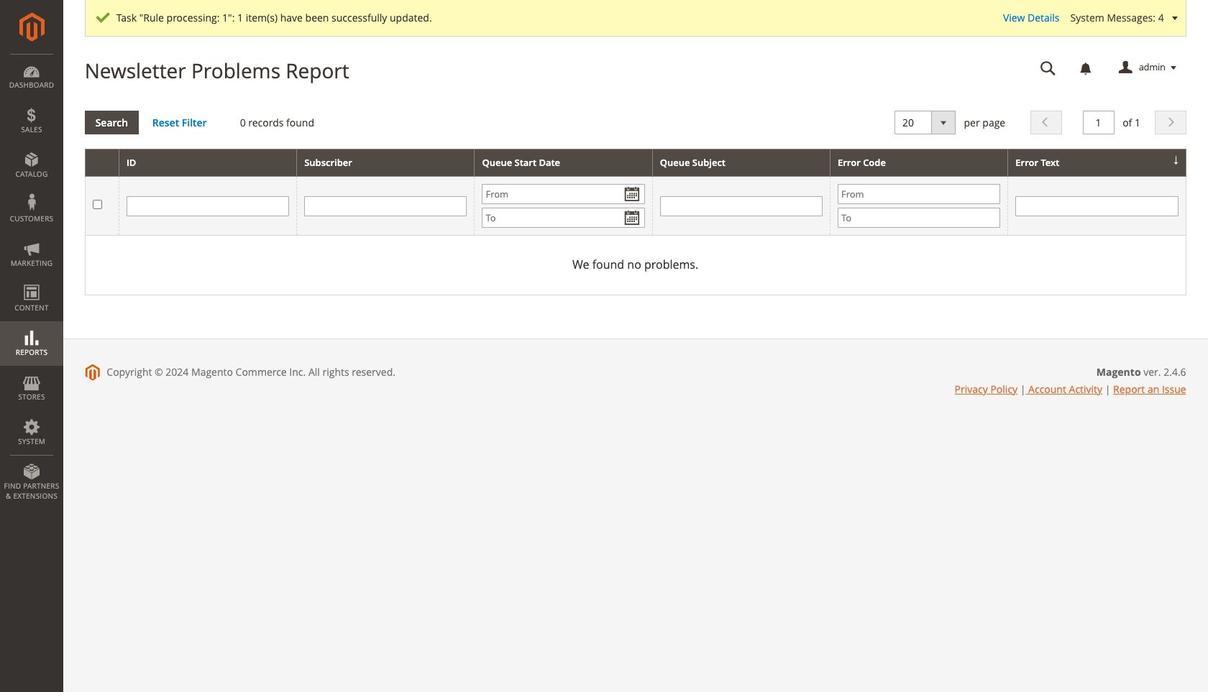 Task type: vqa. For each thing, say whether or not it's contained in the screenshot.
menu
no



Task type: describe. For each thing, give the bounding box(es) containing it.
from text field for to text box
[[482, 184, 645, 205]]

To text field
[[838, 208, 1001, 228]]



Task type: locate. For each thing, give the bounding box(es) containing it.
From text field
[[482, 184, 645, 205], [838, 184, 1001, 205]]

1 horizontal spatial from text field
[[838, 184, 1001, 205]]

from text field up to text box
[[482, 184, 645, 205]]

menu bar
[[0, 54, 63, 509]]

from text field for to text field
[[838, 184, 1001, 205]]

from text field up to text field
[[838, 184, 1001, 205]]

0 horizontal spatial from text field
[[482, 184, 645, 205]]

None checkbox
[[93, 200, 102, 209]]

To text field
[[482, 208, 645, 228]]

2 from text field from the left
[[838, 184, 1001, 205]]

magento admin panel image
[[19, 12, 44, 42]]

1 from text field from the left
[[482, 184, 645, 205]]

None text field
[[1031, 55, 1067, 81], [1083, 111, 1115, 134], [127, 196, 289, 216], [660, 196, 823, 216], [1016, 196, 1179, 216], [1031, 55, 1067, 81], [1083, 111, 1115, 134], [127, 196, 289, 216], [660, 196, 823, 216], [1016, 196, 1179, 216]]

None text field
[[304, 196, 467, 216]]



